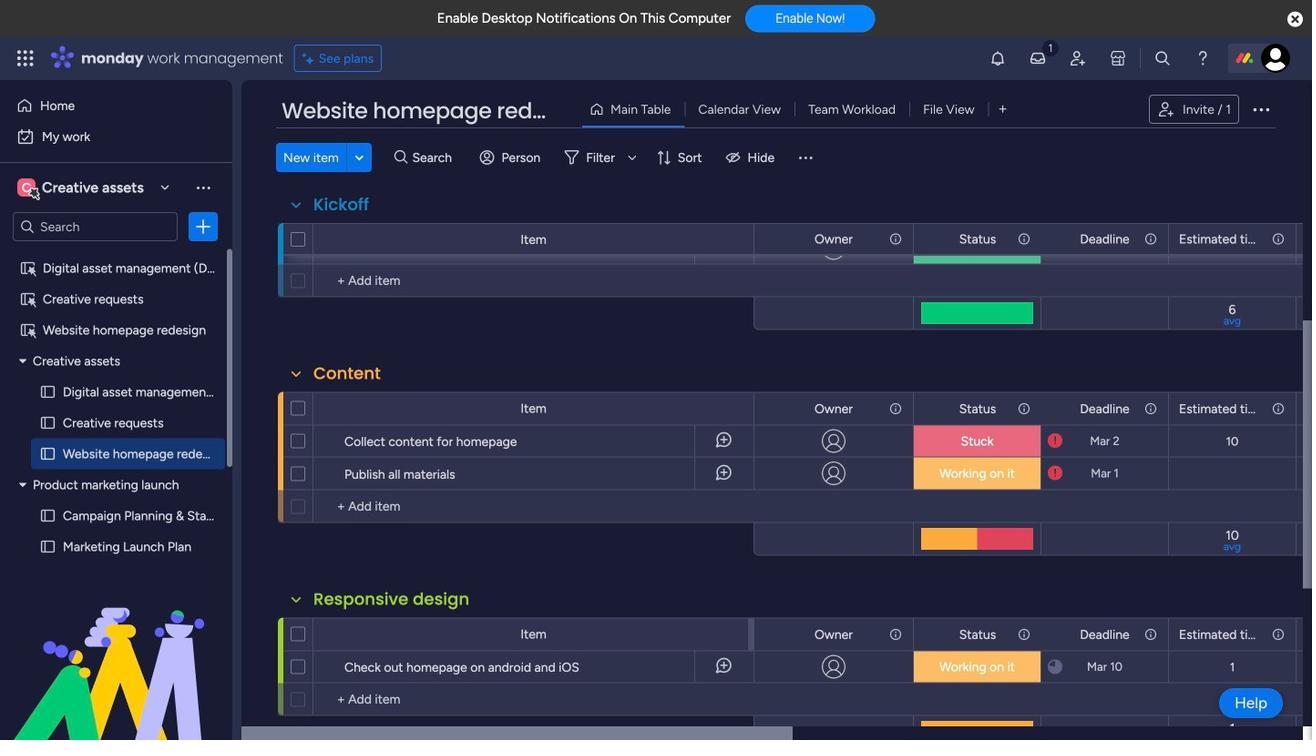 Task type: describe. For each thing, give the bounding box(es) containing it.
2 caret down image from the top
[[19, 479, 26, 492]]

Search in workspace field
[[38, 216, 152, 237]]

2 vertical spatial option
[[0, 252, 232, 256]]

3 public board image from the top
[[39, 508, 57, 525]]

1 public board image from the top
[[39, 415, 57, 432]]

1 + add item text field from the top
[[323, 270, 746, 292]]

invite members image
[[1069, 49, 1087, 67]]

Search field
[[408, 145, 463, 170]]

john smith image
[[1261, 44, 1291, 73]]

see plans image
[[302, 48, 319, 69]]

update feed image
[[1029, 49, 1047, 67]]

workspace image
[[17, 178, 36, 198]]

sort asc image
[[531, 614, 537, 625]]

1 caret down image from the top
[[19, 355, 26, 368]]

2 + add item text field from the top
[[323, 689, 746, 711]]

workspace options image
[[194, 178, 212, 197]]

search everything image
[[1154, 49, 1172, 67]]

2 public board image from the top
[[39, 446, 57, 463]]



Task type: vqa. For each thing, say whether or not it's contained in the screenshot.
My first board within list box
no



Task type: locate. For each thing, give the bounding box(es) containing it.
lottie animation element
[[0, 557, 232, 741]]

1 image
[[1043, 37, 1059, 58]]

notifications image
[[989, 49, 1007, 67]]

0 vertical spatial option
[[11, 91, 221, 120]]

options image
[[1250, 98, 1272, 120]]

None field
[[277, 96, 563, 127], [309, 193, 374, 217], [810, 229, 858, 249], [955, 229, 1001, 249], [1076, 229, 1134, 249], [1175, 229, 1267, 249], [309, 362, 385, 386], [810, 399, 858, 419], [955, 399, 1001, 419], [1076, 399, 1134, 419], [1175, 399, 1267, 419], [309, 588, 474, 612], [810, 625, 858, 645], [955, 625, 1001, 645], [1076, 625, 1134, 645], [1175, 625, 1267, 645], [277, 96, 563, 127], [309, 193, 374, 217], [810, 229, 858, 249], [955, 229, 1001, 249], [1076, 229, 1134, 249], [1175, 229, 1267, 249], [309, 362, 385, 386], [810, 399, 858, 419], [955, 399, 1001, 419], [1076, 399, 1134, 419], [1175, 399, 1267, 419], [309, 588, 474, 612], [810, 625, 858, 645], [955, 625, 1001, 645], [1076, 625, 1134, 645], [1175, 625, 1267, 645]]

column information image
[[1017, 232, 1032, 247], [1271, 232, 1286, 247], [889, 402, 903, 417], [889, 628, 903, 643], [1144, 628, 1158, 643]]

v2 overdue deadline image
[[1048, 433, 1063, 450], [1048, 465, 1063, 483]]

1 vertical spatial public board image
[[39, 446, 57, 463]]

angle down image
[[355, 151, 364, 165]]

0 vertical spatial + add item text field
[[323, 270, 746, 292]]

1 public board under template workspace image from the top
[[19, 260, 36, 277]]

0 vertical spatial caret down image
[[19, 355, 26, 368]]

1 vertical spatial option
[[11, 122, 221, 151]]

2 vertical spatial public board under template workspace image
[[19, 322, 36, 339]]

2 public board under template workspace image from the top
[[19, 291, 36, 308]]

3 public board under template workspace image from the top
[[19, 322, 36, 339]]

monday marketplace image
[[1109, 49, 1127, 67]]

options image
[[194, 218, 212, 236]]

select product image
[[16, 49, 35, 67]]

lottie animation image
[[0, 557, 232, 741]]

2 public board image from the top
[[39, 539, 57, 556]]

sort desc image
[[531, 614, 537, 625]]

caret down image
[[19, 355, 26, 368], [19, 479, 26, 492]]

column information image
[[889, 232, 903, 247], [1144, 232, 1158, 247], [1017, 402, 1032, 417], [1144, 402, 1158, 417], [1271, 402, 1286, 417], [1017, 628, 1032, 643], [1271, 628, 1286, 643]]

1 v2 overdue deadline image from the top
[[1048, 433, 1063, 450]]

dapulse close image
[[1288, 10, 1303, 29]]

workspace selection element
[[17, 177, 147, 201]]

1 vertical spatial public board image
[[39, 539, 57, 556]]

help image
[[1194, 49, 1212, 67]]

1 public board image from the top
[[39, 384, 57, 401]]

public board under template workspace image
[[19, 260, 36, 277], [19, 291, 36, 308], [19, 322, 36, 339]]

1 vertical spatial + add item text field
[[323, 689, 746, 711]]

2 v2 overdue deadline image from the top
[[1048, 465, 1063, 483]]

0 vertical spatial public board under template workspace image
[[19, 260, 36, 277]]

v2 done deadline image
[[1048, 240, 1063, 257]]

add view image
[[999, 103, 1007, 116]]

v2 search image
[[394, 147, 408, 168]]

+ Add item text field
[[323, 270, 746, 292], [323, 689, 746, 711]]

2 vertical spatial public board image
[[39, 508, 57, 525]]

list box
[[0, 249, 251, 683]]

1 vertical spatial public board under template workspace image
[[19, 291, 36, 308]]

arrow down image
[[621, 147, 643, 169]]

public board image
[[39, 415, 57, 432], [39, 446, 57, 463], [39, 508, 57, 525]]

0 vertical spatial v2 overdue deadline image
[[1048, 433, 1063, 450]]

menu image
[[797, 149, 815, 167]]

1 vertical spatial caret down image
[[19, 479, 26, 492]]

0 vertical spatial public board image
[[39, 384, 57, 401]]

1 vertical spatial v2 overdue deadline image
[[1048, 465, 1063, 483]]

0 vertical spatial public board image
[[39, 415, 57, 432]]

public board image
[[39, 384, 57, 401], [39, 539, 57, 556]]

option
[[11, 91, 221, 120], [11, 122, 221, 151], [0, 252, 232, 256]]



